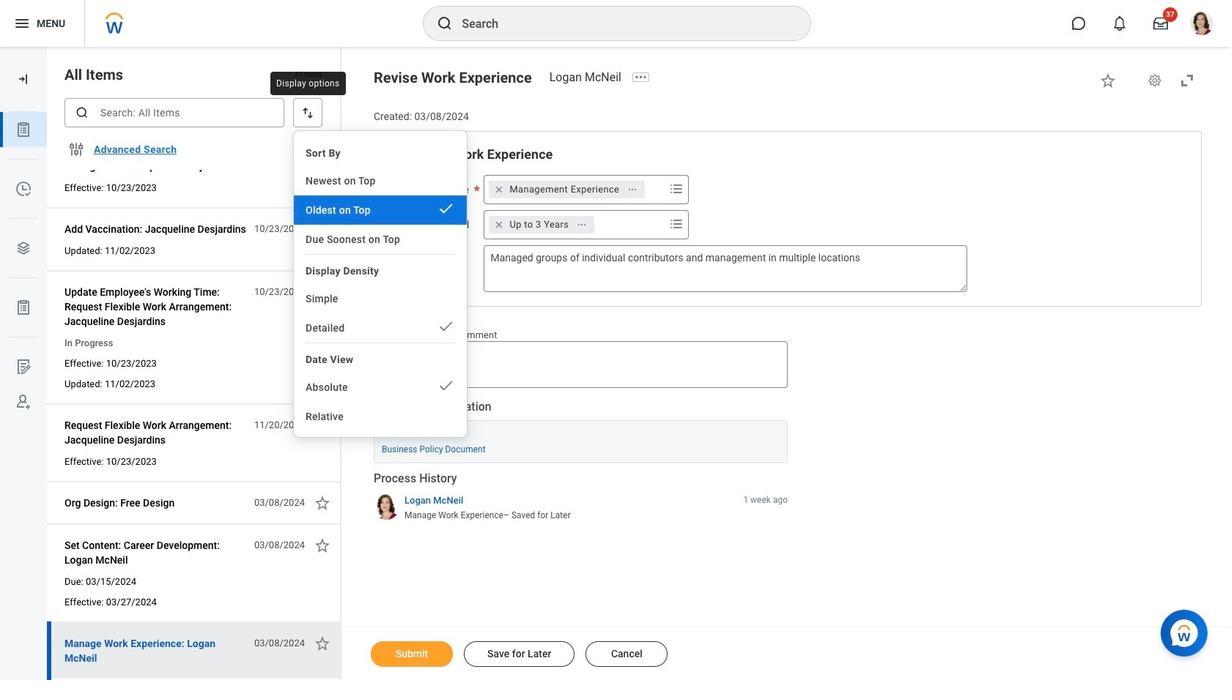 Task type: describe. For each thing, give the bounding box(es) containing it.
management experience, press delete to clear value. option
[[489, 181, 645, 198]]

prompts image for management experience, press delete to clear value. option
[[668, 180, 685, 198]]

perspective image
[[15, 240, 32, 257]]

fullscreen image
[[1178, 72, 1196, 89]]

rename image
[[15, 358, 32, 376]]

notifications large image
[[1112, 16, 1127, 31]]

2 check image from the top
[[437, 377, 455, 395]]

Search: All Items text field
[[64, 98, 284, 128]]

3 star image from the top
[[314, 537, 331, 555]]

x small image for management experience element
[[492, 182, 507, 197]]

employee's photo (logan mcneil) image
[[374, 342, 404, 372]]

2 clipboard image from the top
[[15, 299, 32, 317]]

additional information region
[[374, 399, 788, 464]]

1 star image from the top
[[314, 221, 331, 238]]

action bar region
[[341, 627, 1231, 681]]

1 clipboard image from the top
[[15, 121, 32, 138]]



Task type: vqa. For each thing, say whether or not it's contained in the screenshot.
fourth star image from the top
yes



Task type: locate. For each thing, give the bounding box(es) containing it.
management experience element
[[510, 183, 619, 196]]

transformation import image
[[16, 72, 31, 86]]

1 vertical spatial prompts image
[[668, 215, 685, 233]]

check image
[[437, 318, 455, 336]]

prompts image
[[668, 180, 685, 198], [668, 215, 685, 233]]

x small image left up to 3 years element
[[492, 217, 507, 232]]

1 horizontal spatial search image
[[436, 15, 453, 32]]

1 prompts image from the top
[[668, 180, 685, 198]]

star image
[[1099, 72, 1117, 89], [314, 284, 331, 301], [314, 495, 331, 512]]

logan mcneil element
[[549, 70, 630, 84]]

related actions image right management experience element
[[627, 184, 638, 195]]

sort image
[[300, 106, 315, 120]]

1 vertical spatial search image
[[75, 106, 89, 120]]

prompts image for up to 3 years, press delete to clear value. option
[[668, 215, 685, 233]]

x small image for up to 3 years element
[[492, 217, 507, 232]]

1 check image from the top
[[437, 200, 455, 218]]

process history region
[[374, 471, 788, 527]]

configure image
[[67, 141, 85, 158]]

star image
[[314, 221, 331, 238], [314, 417, 331, 435], [314, 537, 331, 555], [314, 635, 331, 653]]

related actions image inside up to 3 years, press delete to clear value. option
[[577, 220, 587, 230]]

x small image up up to 3 years, press delete to clear value. option
[[492, 182, 507, 197]]

related actions image down management experience, press delete to clear value. option
[[577, 220, 587, 230]]

list
[[0, 112, 47, 420]]

None text field
[[484, 245, 968, 292]]

clipboard image
[[15, 121, 32, 138], [15, 299, 32, 317]]

0 horizontal spatial search image
[[75, 106, 89, 120]]

None text field
[[412, 342, 788, 388]]

1 vertical spatial star image
[[314, 284, 331, 301]]

x small image
[[492, 182, 507, 197], [492, 217, 507, 232]]

2 prompts image from the top
[[668, 215, 685, 233]]

0 vertical spatial search image
[[436, 15, 453, 32]]

up to 3 years element
[[510, 218, 569, 231]]

search image
[[436, 15, 453, 32], [75, 106, 89, 120]]

clock check image
[[15, 180, 32, 198]]

1 vertical spatial check image
[[437, 377, 455, 395]]

item list element
[[47, 0, 341, 681]]

Search Workday  search field
[[462, 7, 780, 40]]

group
[[392, 146, 1183, 292]]

justify image
[[13, 15, 31, 32]]

related actions image inside management experience, press delete to clear value. option
[[627, 184, 638, 195]]

0 vertical spatial prompts image
[[668, 180, 685, 198]]

0 vertical spatial star image
[[1099, 72, 1117, 89]]

user plus image
[[15, 394, 32, 411]]

0 vertical spatial check image
[[437, 200, 455, 218]]

clipboard image up rename image
[[15, 299, 32, 317]]

tooltip
[[267, 69, 348, 98]]

2 x small image from the top
[[492, 217, 507, 232]]

gear image
[[1148, 73, 1162, 88]]

0 vertical spatial clipboard image
[[15, 121, 32, 138]]

menu
[[294, 137, 467, 432]]

1 vertical spatial related actions image
[[577, 220, 587, 230]]

up to 3 years, press delete to clear value. option
[[489, 216, 594, 234]]

related actions image
[[627, 184, 638, 195], [577, 220, 587, 230]]

1 vertical spatial clipboard image
[[15, 299, 32, 317]]

related actions image for up to 3 years element
[[577, 220, 587, 230]]

1 horizontal spatial related actions image
[[627, 184, 638, 195]]

0 horizontal spatial related actions image
[[577, 220, 587, 230]]

2 star image from the top
[[314, 417, 331, 435]]

2 vertical spatial star image
[[314, 495, 331, 512]]

inbox large image
[[1153, 16, 1168, 31]]

1 x small image from the top
[[492, 182, 507, 197]]

0 vertical spatial related actions image
[[627, 184, 638, 195]]

related actions image for management experience element
[[627, 184, 638, 195]]

0 vertical spatial x small image
[[492, 182, 507, 197]]

4 star image from the top
[[314, 635, 331, 653]]

check image
[[437, 200, 455, 218], [437, 377, 455, 395]]

1 vertical spatial x small image
[[492, 217, 507, 232]]

clipboard image down transformation import icon
[[15, 121, 32, 138]]

profile logan mcneil image
[[1190, 12, 1213, 38]]



